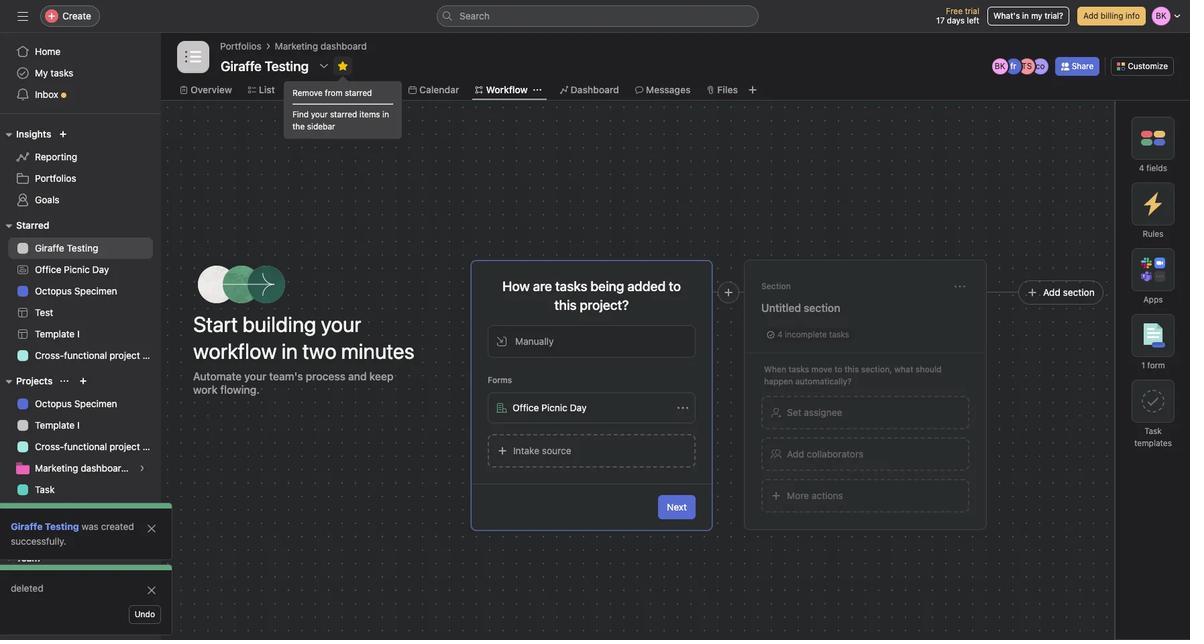 Task type: locate. For each thing, give the bounding box(es) containing it.
my up inbox
[[35, 67, 48, 79]]

marketing up was created successfully.
[[35, 505, 78, 517]]

1 vertical spatial marketing dashboard link
[[8, 501, 153, 522]]

next button
[[658, 495, 696, 519]]

task
[[1145, 426, 1162, 436], [35, 484, 55, 495]]

0 vertical spatial plan
[[143, 350, 161, 361]]

tasks inside global element
[[51, 67, 73, 79]]

octopus specimen
[[35, 285, 117, 297], [35, 398, 117, 409]]

0 vertical spatial starred
[[345, 88, 372, 98]]

2 template from the top
[[35, 419, 75, 431]]

my workspace
[[35, 575, 97, 586]]

1 vertical spatial template i link
[[8, 415, 153, 436]]

task up templates
[[1145, 426, 1162, 436]]

project up see details, marketing dashboards icon
[[110, 441, 140, 452]]

1 cross- from the top
[[35, 350, 64, 361]]

2 i from the top
[[77, 419, 80, 431]]

1 vertical spatial 4
[[778, 329, 783, 339]]

1 cross-functional project plan from the top
[[35, 350, 161, 361]]

co
[[1036, 61, 1045, 71]]

1 horizontal spatial in
[[382, 109, 389, 119]]

0 horizontal spatial add
[[787, 448, 804, 459]]

my
[[1031, 11, 1043, 21]]

1 horizontal spatial office
[[513, 402, 539, 413]]

free trial 17 days left
[[937, 6, 980, 25]]

octopus specimen link down new project or portfolio 'icon'
[[8, 393, 153, 415]]

1 vertical spatial dashboard
[[81, 505, 127, 517]]

plan inside starred element
[[143, 350, 161, 361]]

testing for giraffe testing link under goals link on the left of page
[[67, 242, 98, 254]]

4 for 4 fields
[[1139, 163, 1145, 173]]

template i link up marketing dashboards
[[8, 415, 153, 436]]

4 for 4 incomplete tasks
[[778, 329, 783, 339]]

1 vertical spatial cross-
[[35, 441, 64, 452]]

testing inside starred element
[[67, 242, 98, 254]]

search
[[460, 10, 490, 21]]

4 incomplete tasks
[[778, 329, 849, 339]]

0 vertical spatial template
[[35, 328, 75, 340]]

4
[[1139, 163, 1145, 173], [778, 329, 783, 339]]

1 octopus specimen from the top
[[35, 285, 117, 297]]

1 vertical spatial functional
[[64, 441, 107, 452]]

2 vertical spatial marketing
[[35, 505, 78, 517]]

1 horizontal spatial day
[[570, 402, 587, 413]]

1 horizontal spatial 4
[[1139, 163, 1145, 173]]

office picnic day up source
[[513, 402, 587, 413]]

0 horizontal spatial day
[[92, 264, 109, 275]]

giraffe testing link down goals link on the left of page
[[8, 238, 153, 259]]

board
[[302, 84, 328, 95]]

to right added
[[669, 278, 681, 294]]

portfolios link up list link
[[220, 39, 261, 54]]

being
[[591, 278, 624, 294]]

tab actions image
[[533, 86, 541, 94]]

specimen down 'office picnic day' link
[[74, 285, 117, 297]]

office picnic day up test link
[[35, 264, 109, 275]]

bk
[[995, 61, 1006, 71]]

section for untitled section
[[804, 302, 840, 314]]

1 vertical spatial in
[[382, 109, 389, 119]]

1 octopus from the top
[[35, 285, 72, 297]]

0 vertical spatial specimen
[[74, 285, 117, 297]]

2 cross-functional project plan from the top
[[35, 441, 161, 452]]

projects button
[[0, 373, 53, 389]]

0 horizontal spatial in
[[282, 338, 298, 363]]

ts
[[1022, 61, 1032, 71]]

specimen inside projects "element"
[[74, 398, 117, 409]]

are
[[533, 278, 552, 294]]

None text field
[[217, 54, 312, 78]]

1 template from the top
[[35, 328, 75, 340]]

building
[[243, 311, 316, 337]]

0 vertical spatial section
[[1063, 286, 1095, 298]]

in right items
[[382, 109, 389, 119]]

giraffe inside projects "element"
[[35, 527, 64, 538]]

section,
[[861, 364, 892, 374]]

0 vertical spatial marketing dashboard
[[275, 40, 367, 52]]

template i link
[[8, 323, 153, 345], [8, 415, 153, 436]]

giraffe for giraffe testing link above teams element
[[35, 527, 64, 538]]

i inside starred element
[[77, 328, 80, 340]]

your up sidebar
[[311, 109, 328, 119]]

1 horizontal spatial picnic
[[542, 402, 568, 413]]

1 project from the top
[[110, 350, 140, 361]]

cross- up marketing dashboards link
[[35, 441, 64, 452]]

my for my tasks
[[35, 67, 48, 79]]

1 horizontal spatial dashboard
[[321, 40, 367, 52]]

marketing dashboard link down marketing dashboards link
[[8, 501, 153, 522]]

task inside task templates
[[1145, 426, 1162, 436]]

1 horizontal spatial portfolios
[[220, 40, 261, 52]]

template i inside starred element
[[35, 328, 80, 340]]

0 horizontal spatial 4
[[778, 329, 783, 339]]

0 vertical spatial office
[[35, 264, 61, 275]]

2 vertical spatial add
[[787, 448, 804, 459]]

task inside task link
[[35, 484, 55, 495]]

form
[[1148, 360, 1165, 370]]

fields
[[1147, 163, 1168, 173]]

1 vertical spatial your
[[321, 311, 361, 337]]

portfolios down reporting
[[35, 172, 76, 184]]

testing inside projects "element"
[[67, 527, 98, 538]]

0 vertical spatial picnic
[[64, 264, 90, 275]]

1 vertical spatial add
[[1043, 286, 1061, 298]]

dashboard up the remove from starred image
[[321, 40, 367, 52]]

1 horizontal spatial add
[[1043, 286, 1061, 298]]

goals
[[35, 194, 59, 205]]

marketing dashboards
[[35, 462, 132, 474]]

add for add section
[[1043, 286, 1061, 298]]

1 vertical spatial cross-functional project plan link
[[8, 436, 161, 458]]

office up test
[[35, 264, 61, 275]]

marketing up task link
[[35, 462, 78, 474]]

project
[[110, 350, 140, 361], [110, 441, 140, 452]]

office inside starred element
[[35, 264, 61, 275]]

octopus up test
[[35, 285, 72, 297]]

show options, current sort, top image
[[61, 377, 69, 385]]

0 horizontal spatial office
[[35, 264, 61, 275]]

starred inside find your starred items in the sidebar
[[330, 109, 357, 119]]

start building your workflow in two minutes automate your team's process and keep work flowing.
[[193, 311, 415, 396]]

home link
[[8, 41, 153, 62]]

starred up items
[[345, 88, 372, 98]]

starred for your
[[330, 109, 357, 119]]

task down marketing dashboards link
[[35, 484, 55, 495]]

testing left created
[[67, 527, 98, 538]]

0 vertical spatial task
[[1145, 426, 1162, 436]]

1 template i link from the top
[[8, 323, 153, 345]]

in inside button
[[1022, 11, 1029, 21]]

cross-functional project plan link up new project or portfolio 'icon'
[[8, 345, 161, 366]]

giraffe testing link up teams element
[[8, 522, 153, 544]]

1 my from the top
[[35, 67, 48, 79]]

0 vertical spatial template i
[[35, 328, 80, 340]]

automate
[[193, 370, 242, 382]]

1 vertical spatial my
[[35, 575, 48, 586]]

close image
[[146, 585, 157, 596]]

0 horizontal spatial portfolios
[[35, 172, 76, 184]]

0 vertical spatial my
[[35, 67, 48, 79]]

day up test link
[[92, 264, 109, 275]]

set assignee
[[787, 406, 842, 418]]

portfolios link down reporting
[[8, 168, 153, 189]]

testing up successfully.
[[45, 521, 79, 532]]

1 plan from the top
[[143, 350, 161, 361]]

0 vertical spatial cross-functional project plan link
[[8, 345, 161, 366]]

octopus inside projects "element"
[[35, 398, 72, 409]]

0 horizontal spatial office picnic day
[[35, 264, 109, 275]]

starred element
[[0, 213, 161, 369]]

0 vertical spatial portfolios
[[220, 40, 261, 52]]

from
[[325, 88, 343, 98]]

template down test
[[35, 328, 75, 340]]

octopus specimen inside projects "element"
[[35, 398, 117, 409]]

octopus inside starred element
[[35, 285, 72, 297]]

my for my workspace
[[35, 575, 48, 586]]

1 vertical spatial plan
[[143, 441, 161, 452]]

cross-functional project plan inside starred element
[[35, 350, 161, 361]]

1 horizontal spatial to
[[835, 364, 843, 374]]

undo button
[[129, 605, 161, 624]]

portfolios inside insights element
[[35, 172, 76, 184]]

office picnic day for 'office picnic day' link
[[35, 264, 109, 275]]

cross- inside projects "element"
[[35, 441, 64, 452]]

0 horizontal spatial picnic
[[64, 264, 90, 275]]

next
[[667, 501, 687, 512]]

tasks inside how are tasks being added to this project?
[[555, 278, 587, 294]]

template down show options, current sort, top icon
[[35, 419, 75, 431]]

office picnic day
[[35, 264, 109, 275], [513, 402, 587, 413]]

0 horizontal spatial to
[[669, 278, 681, 294]]

0 horizontal spatial section
[[804, 302, 840, 314]]

0 vertical spatial project
[[110, 350, 140, 361]]

goals link
[[8, 189, 153, 211]]

0 vertical spatial i
[[77, 328, 80, 340]]

octopus for octopus specimen link inside starred element
[[35, 285, 72, 297]]

i up marketing dashboards
[[77, 419, 80, 431]]

4 left fields
[[1139, 163, 1145, 173]]

day
[[92, 264, 109, 275], [570, 402, 587, 413]]

2 template i link from the top
[[8, 415, 153, 436]]

in inside start building your workflow in two minutes automate your team's process and keep work flowing.
[[282, 338, 298, 363]]

your left team's
[[244, 370, 267, 382]]

giraffe testing
[[35, 242, 98, 254], [11, 521, 79, 532], [35, 527, 98, 538]]

cross- inside starred element
[[35, 350, 64, 361]]

office picnic day link
[[8, 259, 153, 280]]

tasks
[[51, 67, 73, 79], [555, 278, 587, 294], [829, 329, 849, 339], [789, 364, 809, 374]]

section for add section
[[1063, 286, 1095, 298]]

cross-functional project plan link up marketing dashboards
[[8, 436, 161, 458]]

0 vertical spatial dashboard
[[321, 40, 367, 52]]

1 horizontal spatial portfolios link
[[220, 39, 261, 54]]

0 vertical spatial your
[[311, 109, 328, 119]]

cross-functional project plan up new project or portfolio 'icon'
[[35, 350, 161, 361]]

day inside 'button'
[[570, 402, 587, 413]]

1 vertical spatial office
[[513, 402, 539, 413]]

template i down show options, current sort, top icon
[[35, 419, 80, 431]]

workspace
[[51, 575, 97, 586]]

cross-functional project plan
[[35, 350, 161, 361], [35, 441, 161, 452]]

marketing
[[275, 40, 318, 52], [35, 462, 78, 474], [35, 505, 78, 517]]

0 vertical spatial office picnic day
[[35, 264, 109, 275]]

2 template i from the top
[[35, 419, 80, 431]]

functional up marketing dashboards
[[64, 441, 107, 452]]

2 octopus specimen link from the top
[[8, 393, 153, 415]]

marketing dashboard up was
[[35, 505, 127, 517]]

insights element
[[0, 122, 161, 213]]

0 vertical spatial to
[[669, 278, 681, 294]]

2 specimen from the top
[[74, 398, 117, 409]]

1 vertical spatial portfolios
[[35, 172, 76, 184]]

0 vertical spatial octopus specimen link
[[8, 280, 153, 302]]

functional up new project or portfolio 'icon'
[[64, 350, 107, 361]]

2 cross- from the top
[[35, 441, 64, 452]]

1 horizontal spatial office picnic day
[[513, 402, 587, 413]]

2 functional from the top
[[64, 441, 107, 452]]

tasks left move
[[789, 364, 809, 374]]

0 horizontal spatial dashboard
[[81, 505, 127, 517]]

1 vertical spatial day
[[570, 402, 587, 413]]

my down team
[[35, 575, 48, 586]]

template i link inside projects "element"
[[8, 415, 153, 436]]

cross- for 2nd cross-functional project plan link from the top
[[35, 441, 64, 452]]

cross-functional project plan up dashboards
[[35, 441, 161, 452]]

1 horizontal spatial task
[[1145, 426, 1162, 436]]

0 horizontal spatial marketing dashboard
[[35, 505, 127, 517]]

team's
[[269, 370, 303, 382]]

1 vertical spatial octopus specimen
[[35, 398, 117, 409]]

0 vertical spatial portfolios link
[[220, 39, 261, 54]]

global element
[[0, 33, 161, 113]]

template i link down test
[[8, 323, 153, 345]]

customize
[[1128, 61, 1168, 71]]

octopus specimen inside starred element
[[35, 285, 117, 297]]

0 vertical spatial template i link
[[8, 323, 153, 345]]

board link
[[291, 83, 328, 97]]

2 project from the top
[[110, 441, 140, 452]]

specimen for first octopus specimen link from the bottom
[[74, 398, 117, 409]]

1 vertical spatial task
[[35, 484, 55, 495]]

day up intake source dropdown button
[[570, 402, 587, 413]]

4 left incomplete
[[778, 329, 783, 339]]

project inside starred element
[[110, 350, 140, 361]]

created
[[101, 521, 134, 532]]

cross- up projects
[[35, 350, 64, 361]]

0 horizontal spatial task
[[35, 484, 55, 495]]

giraffe inside starred element
[[35, 242, 64, 254]]

tooltip
[[284, 78, 401, 138]]

template inside starred element
[[35, 328, 75, 340]]

1 i from the top
[[77, 328, 80, 340]]

0 vertical spatial in
[[1022, 11, 1029, 21]]

in inside find your starred items in the sidebar
[[382, 109, 389, 119]]

2 plan from the top
[[143, 441, 161, 452]]

1 vertical spatial section
[[804, 302, 840, 314]]

2 octopus from the top
[[35, 398, 72, 409]]

office inside 'button'
[[513, 402, 539, 413]]

1 vertical spatial office picnic day
[[513, 402, 587, 413]]

1 vertical spatial specimen
[[74, 398, 117, 409]]

1 horizontal spatial section
[[1063, 286, 1095, 298]]

giraffe down the 'starred'
[[35, 242, 64, 254]]

0 vertical spatial 4
[[1139, 163, 1145, 173]]

giraffe testing inside projects "element"
[[35, 527, 98, 538]]

set
[[787, 406, 802, 418]]

overview
[[191, 84, 232, 95]]

0 vertical spatial octopus
[[35, 285, 72, 297]]

1 specimen from the top
[[74, 285, 117, 297]]

day for 'office picnic day' link
[[92, 264, 109, 275]]

marketing dashboard inside projects "element"
[[35, 505, 127, 517]]

0 horizontal spatial portfolios link
[[8, 168, 153, 189]]

task for task templates
[[1145, 426, 1162, 436]]

2 octopus specimen from the top
[[35, 398, 117, 409]]

to left this
[[835, 364, 843, 374]]

files
[[718, 84, 738, 95]]

1 vertical spatial i
[[77, 419, 80, 431]]

test
[[35, 307, 53, 318]]

work flowing.
[[193, 383, 260, 396]]

giraffe up team
[[35, 527, 64, 538]]

manually
[[515, 335, 554, 347]]

testing up 'office picnic day' link
[[67, 242, 98, 254]]

portfolios up list link
[[220, 40, 261, 52]]

octopus specimen link
[[8, 280, 153, 302], [8, 393, 153, 415]]

0 vertical spatial octopus specimen
[[35, 285, 117, 297]]

i down test link
[[77, 328, 80, 340]]

2 horizontal spatial in
[[1022, 11, 1029, 21]]

starred down from on the left top of page
[[330, 109, 357, 119]]

2 vertical spatial in
[[282, 338, 298, 363]]

office picnic day inside 'button'
[[513, 402, 587, 413]]

1 vertical spatial starred
[[330, 109, 357, 119]]

picnic up source
[[542, 402, 568, 413]]

set assignee button
[[762, 396, 970, 429]]

apps
[[1144, 295, 1163, 305]]

octopus specimen down 'office picnic day' link
[[35, 285, 117, 297]]

1 vertical spatial marketing dashboard
[[35, 505, 127, 517]]

1 vertical spatial cross-functional project plan
[[35, 441, 161, 452]]

reporting link
[[8, 146, 153, 168]]

my inside my tasks link
[[35, 67, 48, 79]]

picnic up test link
[[64, 264, 90, 275]]

picnic inside starred element
[[64, 264, 90, 275]]

marketing dashboard link up show options icon
[[275, 39, 367, 54]]

octopus specimen link up test
[[8, 280, 153, 302]]

to inside how are tasks being added to this project?
[[669, 278, 681, 294]]

workflow
[[193, 338, 277, 363]]

starred
[[345, 88, 372, 98], [330, 109, 357, 119]]

1 horizontal spatial marketing dashboard link
[[275, 39, 367, 54]]

1 octopus specimen link from the top
[[8, 280, 153, 302]]

my inside my workspace link
[[35, 575, 48, 586]]

office for 'office picnic day' link
[[35, 264, 61, 275]]

1 vertical spatial octopus specimen link
[[8, 393, 153, 415]]

tasks up this project?
[[555, 278, 587, 294]]

dashboard up was
[[81, 505, 127, 517]]

team
[[16, 552, 40, 564]]

1 template i from the top
[[35, 328, 80, 340]]

giraffe testing inside starred element
[[35, 242, 98, 254]]

octopus down show options, current sort, top icon
[[35, 398, 72, 409]]

picnic inside 'button'
[[542, 402, 568, 413]]

marketing dashboard up show options icon
[[275, 40, 367, 52]]

picnic for 'office picnic day' link
[[64, 264, 90, 275]]

17
[[937, 15, 945, 25]]

starred for from
[[345, 88, 372, 98]]

in for items
[[382, 109, 389, 119]]

workflow link
[[475, 83, 528, 97]]

giraffe testing up 'office picnic day' link
[[35, 242, 98, 254]]

1 vertical spatial template
[[35, 419, 75, 431]]

create button
[[40, 5, 100, 27]]

marketing up board "link"
[[275, 40, 318, 52]]

template i down test
[[35, 328, 80, 340]]

plan inside projects "element"
[[143, 441, 161, 452]]

1 vertical spatial project
[[110, 441, 140, 452]]

timeline
[[355, 84, 392, 95]]

tasks down home
[[51, 67, 73, 79]]

octopus specimen link inside starred element
[[8, 280, 153, 302]]

specimen inside starred element
[[74, 285, 117, 297]]

specimen for octopus specimen link inside starred element
[[74, 285, 117, 297]]

teams element
[[0, 546, 161, 594]]

1 functional from the top
[[64, 350, 107, 361]]

office up the intake
[[513, 402, 539, 413]]

i inside projects "element"
[[77, 419, 80, 431]]

specimen down new project or portfolio 'icon'
[[74, 398, 117, 409]]

2 cross-functional project plan link from the top
[[8, 436, 161, 458]]

octopus specimen down new project or portfolio 'icon'
[[35, 398, 117, 409]]

1 vertical spatial to
[[835, 364, 843, 374]]

1 vertical spatial marketing
[[35, 462, 78, 474]]

cross-functional project plan link
[[8, 345, 161, 366], [8, 436, 161, 458]]

project down test link
[[110, 350, 140, 361]]

when tasks move to this section, what should happen automatically?
[[764, 364, 942, 386]]

giraffe testing link
[[8, 238, 153, 259], [11, 521, 79, 532], [8, 522, 153, 544]]

day inside starred element
[[92, 264, 109, 275]]

2 horizontal spatial add
[[1084, 11, 1099, 21]]

1 vertical spatial template i
[[35, 419, 80, 431]]

close image
[[146, 523, 157, 534]]

0 vertical spatial add
[[1084, 11, 1099, 21]]

in left my
[[1022, 11, 1029, 21]]

office picnic day inside starred element
[[35, 264, 109, 275]]

how
[[503, 278, 530, 294]]

starred
[[16, 219, 49, 231]]

calendar link
[[409, 83, 459, 97]]

0 vertical spatial day
[[92, 264, 109, 275]]

office for the office picnic day 'button'
[[513, 402, 539, 413]]

giraffe testing up teams element
[[35, 527, 98, 538]]

1 vertical spatial picnic
[[542, 402, 568, 413]]

day for the office picnic day 'button'
[[570, 402, 587, 413]]

specimen
[[74, 285, 117, 297], [74, 398, 117, 409]]

untitled section button
[[762, 296, 970, 320]]

2 my from the top
[[35, 575, 48, 586]]

your up two minutes
[[321, 311, 361, 337]]

intake source button
[[488, 434, 696, 467]]

in up team's
[[282, 338, 298, 363]]

dashboard
[[571, 84, 619, 95]]

home
[[35, 46, 61, 57]]

0 vertical spatial functional
[[64, 350, 107, 361]]

1 vertical spatial octopus
[[35, 398, 72, 409]]



Task type: describe. For each thing, give the bounding box(es) containing it.
plan for first cross-functional project plan link from the top of the page
[[143, 350, 161, 361]]

inbox link
[[8, 84, 153, 105]]

was
[[82, 521, 98, 532]]

giraffe testing for giraffe testing link under goals link on the left of page
[[35, 242, 98, 254]]

list
[[259, 84, 275, 95]]

marketing dashboards link
[[8, 458, 153, 479]]

marketing for marketing dashboards link
[[35, 462, 78, 474]]

share
[[1072, 61, 1094, 71]]

new project or portfolio image
[[79, 377, 88, 385]]

add for add collaborators
[[787, 448, 804, 459]]

reporting
[[35, 151, 77, 162]]

hide sidebar image
[[17, 11, 28, 21]]

add for add billing info
[[1084, 11, 1099, 21]]

4 fields
[[1139, 163, 1168, 173]]

intake source
[[513, 445, 571, 456]]

how are tasks being added to this project?
[[503, 278, 681, 312]]

add section
[[1043, 286, 1095, 298]]

and
[[348, 370, 367, 382]]

insights
[[16, 128, 51, 140]]

dashboards
[[81, 462, 132, 474]]

assignee
[[804, 406, 842, 418]]

template i link inside starred element
[[8, 323, 153, 345]]

your inside find your starred items in the sidebar
[[311, 109, 328, 119]]

dashboard link
[[560, 83, 619, 97]]

task templates
[[1135, 426, 1172, 448]]

days
[[947, 15, 965, 25]]

1 vertical spatial portfolios link
[[8, 168, 153, 189]]

what's
[[994, 11, 1020, 21]]

create
[[62, 10, 91, 21]]

list link
[[248, 83, 275, 97]]

1 form
[[1142, 360, 1165, 370]]

picnic for the office picnic day 'button'
[[542, 402, 568, 413]]

templates
[[1135, 438, 1172, 448]]

functional inside starred element
[[64, 350, 107, 361]]

0 vertical spatial marketing
[[275, 40, 318, 52]]

add tab image
[[747, 85, 758, 95]]

octopus for first octopus specimen link from the bottom
[[35, 398, 72, 409]]

should
[[916, 364, 942, 374]]

giraffe up successfully.
[[11, 521, 43, 532]]

share button
[[1055, 57, 1100, 76]]

1 cross-functional project plan link from the top
[[8, 345, 161, 366]]

two minutes
[[303, 338, 415, 363]]

calendar
[[419, 84, 459, 95]]

untitled section
[[762, 302, 840, 314]]

add collaborators
[[787, 448, 864, 459]]

project inside "element"
[[110, 441, 140, 452]]

remove from starred
[[293, 88, 372, 98]]

undo
[[135, 609, 155, 619]]

add collaborators button
[[762, 437, 970, 471]]

projects
[[16, 375, 53, 386]]

successfully.
[[11, 535, 66, 547]]

insights button
[[0, 126, 51, 142]]

move
[[812, 364, 833, 374]]

billing
[[1101, 11, 1124, 21]]

automatically?
[[795, 376, 852, 386]]

section
[[762, 281, 791, 291]]

tasks right incomplete
[[829, 329, 849, 339]]

this project?
[[555, 297, 629, 312]]

messages link
[[635, 83, 691, 97]]

in for workflow
[[282, 338, 298, 363]]

rules
[[1143, 229, 1164, 239]]

source
[[542, 445, 571, 456]]

task for task
[[35, 484, 55, 495]]

deleted
[[11, 582, 43, 594]]

sidebar
[[307, 121, 335, 132]]

1 horizontal spatial marketing dashboard
[[275, 40, 367, 52]]

projects element
[[0, 369, 161, 546]]

untitled
[[762, 302, 801, 314]]

my workspace link
[[8, 570, 153, 592]]

tasks inside when tasks move to this section, what should happen automatically?
[[789, 364, 809, 374]]

cross- for first cross-functional project plan link from the top of the page
[[35, 350, 64, 361]]

trial?
[[1045, 11, 1063, 21]]

my tasks
[[35, 67, 73, 79]]

happen
[[764, 376, 793, 386]]

added
[[627, 278, 666, 294]]

test link
[[8, 302, 153, 323]]

template inside projects "element"
[[35, 419, 75, 431]]

list image
[[185, 49, 201, 65]]

keep
[[370, 370, 394, 382]]

search button
[[437, 5, 759, 27]]

dashboard inside projects "element"
[[81, 505, 127, 517]]

task link
[[8, 479, 153, 501]]

add billing info button
[[1078, 7, 1146, 25]]

info
[[1126, 11, 1140, 21]]

timeline link
[[344, 83, 392, 97]]

trial
[[965, 6, 980, 16]]

new image
[[59, 130, 67, 138]]

find
[[293, 109, 309, 119]]

tooltip containing remove from starred
[[284, 78, 401, 138]]

0 vertical spatial marketing dashboard link
[[275, 39, 367, 54]]

when
[[764, 364, 787, 374]]

2 vertical spatial your
[[244, 370, 267, 382]]

this
[[845, 364, 859, 374]]

0 horizontal spatial marketing dashboard link
[[8, 501, 153, 522]]

the
[[293, 121, 305, 132]]

show options image
[[319, 60, 330, 71]]

giraffe testing up successfully.
[[11, 521, 79, 532]]

testing for giraffe testing link above teams element
[[67, 527, 98, 538]]

collaborators
[[807, 448, 864, 459]]

office picnic day for the office picnic day 'button'
[[513, 402, 587, 413]]

1
[[1142, 360, 1145, 370]]

add section button
[[1019, 280, 1104, 304]]

to inside when tasks move to this section, what should happen automatically?
[[835, 364, 843, 374]]

giraffe testing link up successfully.
[[11, 521, 79, 532]]

team button
[[0, 550, 40, 566]]

giraffe for giraffe testing link under goals link on the left of page
[[35, 242, 64, 254]]

see details, marketing dashboards image
[[138, 464, 146, 472]]

messages
[[646, 84, 691, 95]]

remove
[[293, 88, 323, 98]]

what's in my trial? button
[[988, 7, 1070, 25]]

marketing for left marketing dashboard link
[[35, 505, 78, 517]]

files link
[[707, 83, 738, 97]]

show options image
[[678, 402, 688, 413]]

starred button
[[0, 217, 49, 234]]

inbox
[[35, 89, 58, 100]]

cross-functional project plan inside projects "element"
[[35, 441, 161, 452]]

functional inside projects "element"
[[64, 441, 107, 452]]

what's in my trial?
[[994, 11, 1063, 21]]

my tasks link
[[8, 62, 153, 84]]

remove from starred image
[[338, 60, 348, 71]]

search list box
[[437, 5, 759, 27]]

template i inside projects "element"
[[35, 419, 80, 431]]

giraffe testing for giraffe testing link above teams element
[[35, 527, 98, 538]]

plan for 2nd cross-functional project plan link from the top
[[143, 441, 161, 452]]



Task type: vqa. For each thing, say whether or not it's contained in the screenshot.
What's in my trial? button
yes



